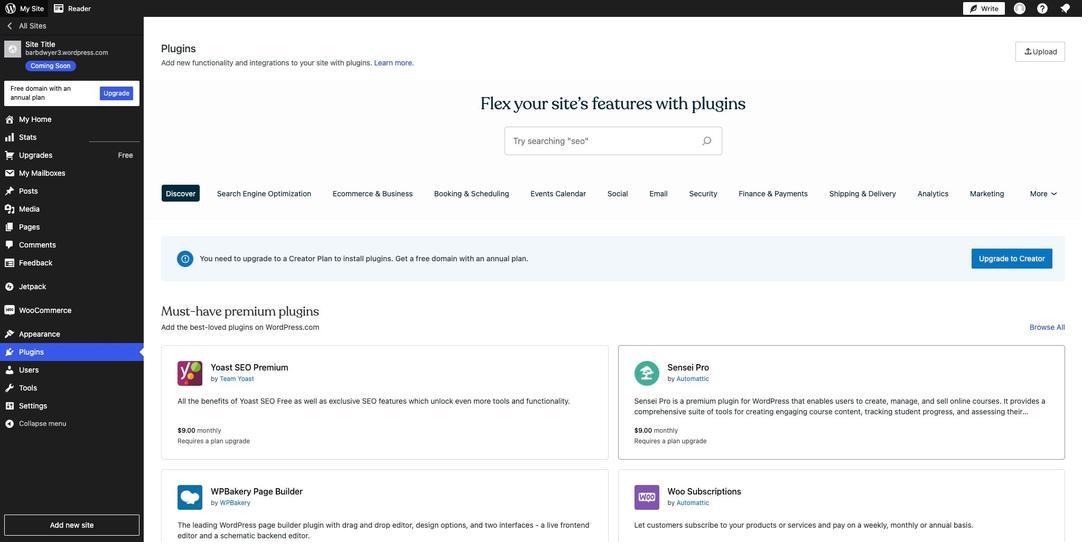 Task type: describe. For each thing, give the bounding box(es) containing it.
my profile image
[[1014, 3, 1026, 14]]

2 img image from the top
[[4, 305, 15, 316]]

1 img image from the top
[[4, 281, 15, 292]]

manage your notifications image
[[1059, 2, 1072, 15]]



Task type: vqa. For each thing, say whether or not it's contained in the screenshot.
My shopping cart image
no



Task type: locate. For each thing, give the bounding box(es) containing it.
highest hourly views 0 image
[[89, 135, 140, 142]]

open search image
[[694, 134, 720, 148]]

Search search field
[[513, 127, 694, 155]]

main content
[[157, 42, 1069, 543]]

plugin icon image
[[178, 361, 202, 386], [634, 361, 659, 386], [178, 486, 202, 510], [634, 486, 659, 510]]

None search field
[[505, 127, 722, 155]]

help image
[[1036, 2, 1049, 15]]

0 vertical spatial img image
[[4, 281, 15, 292]]

img image
[[4, 281, 15, 292], [4, 305, 15, 316]]

1 vertical spatial img image
[[4, 305, 15, 316]]



